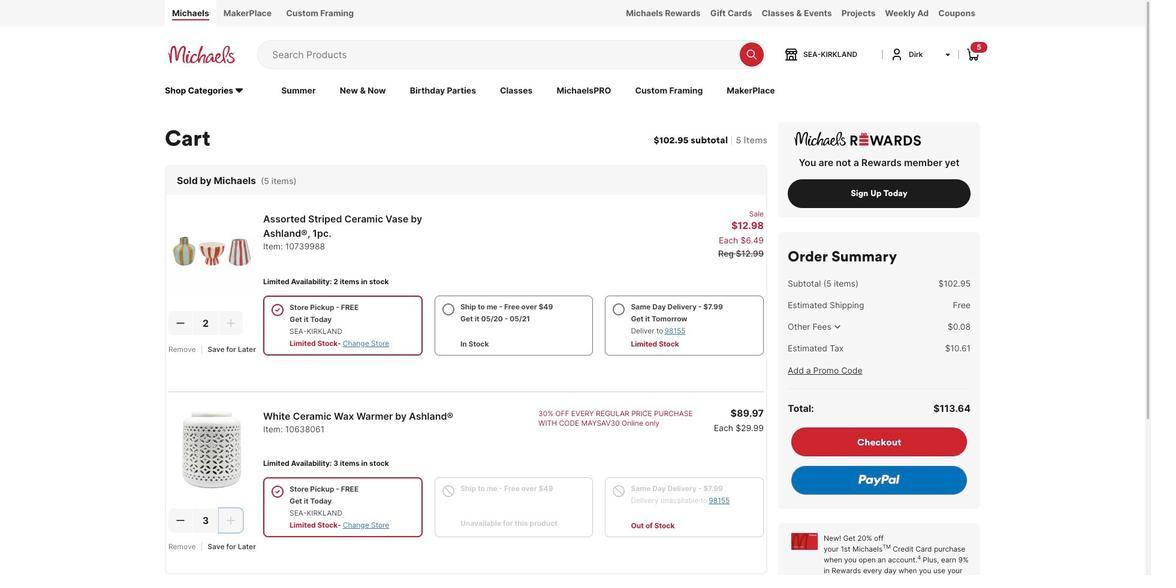 Task type: describe. For each thing, give the bounding box(es) containing it.
number stepper text field for assorted striped ceramic vase by ashland®, 1pc. image
[[193, 311, 218, 335]]

search button image
[[746, 49, 758, 61]]

shopping cart icon header image
[[966, 47, 981, 62]]

plcc card logo image
[[792, 533, 818, 550]]

number stepper text field for white ceramic wax warmer by ashland® "image" at the bottom left of page
[[193, 509, 218, 533]]

mrewards_logo image
[[792, 132, 924, 146]]



Task type: locate. For each thing, give the bounding box(es) containing it.
0 vertical spatial number stepper text field
[[193, 311, 218, 335]]

Search Input field
[[272, 41, 734, 68]]

1 number stepper text field from the top
[[193, 311, 218, 335]]

white ceramic wax warmer by ashland® image
[[169, 407, 256, 494]]

2 number stepper text field from the top
[[193, 509, 218, 533]]

assorted striped ceramic vase by ashland®, 1pc. image
[[169, 209, 256, 297]]

1 vertical spatial number stepper text field
[[193, 509, 218, 533]]

Number Stepper text field
[[193, 311, 218, 335], [193, 509, 218, 533]]



Task type: vqa. For each thing, say whether or not it's contained in the screenshot.
plcc card logo
yes



